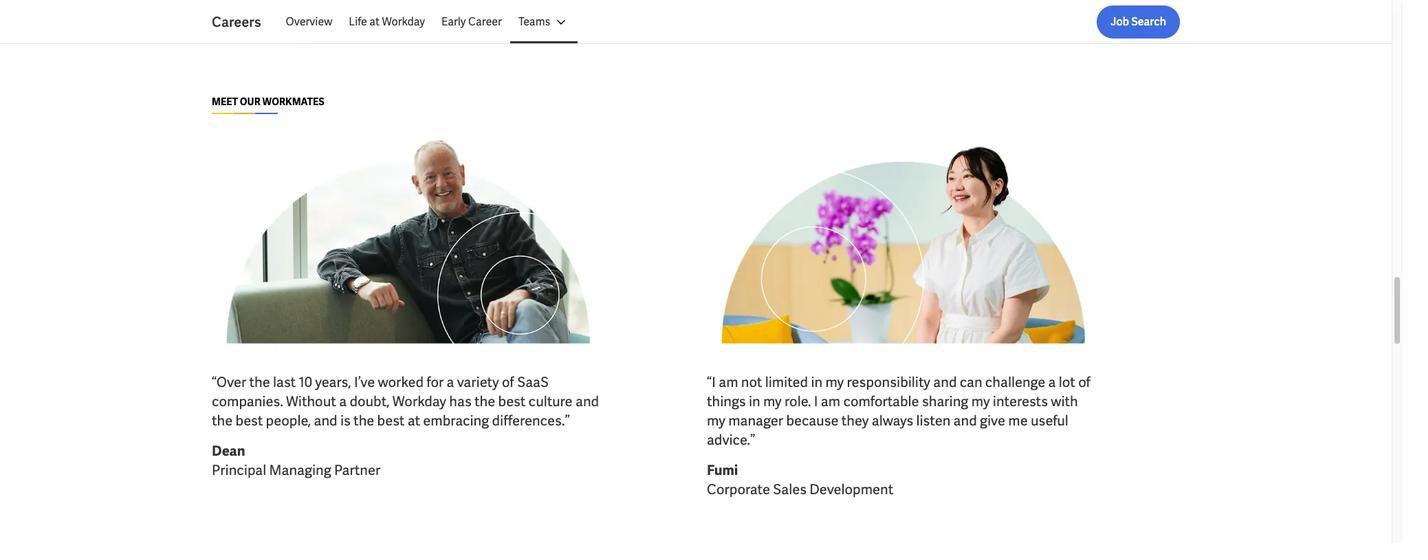 Task type: describe. For each thing, give the bounding box(es) containing it.
me
[[1008, 412, 1028, 430]]

and left give
[[954, 412, 977, 430]]

corporate
[[707, 481, 770, 498]]

job search
[[1111, 14, 1166, 29]]

saas
[[517, 373, 549, 391]]

image of workmate fumi who is in customer sales development image
[[707, 131, 1098, 351]]

my down limited
[[763, 393, 782, 410]]

menu containing overview
[[278, 6, 578, 39]]

always
[[872, 412, 913, 430]]

meet
[[212, 96, 238, 108]]

overview link
[[278, 6, 341, 39]]

life at workday
[[349, 14, 425, 29]]

lot
[[1059, 373, 1075, 391]]

responsibility
[[847, 373, 930, 391]]

at inside 'menu'
[[370, 14, 380, 29]]

they
[[842, 412, 869, 430]]

fumi
[[707, 461, 738, 479]]

"i am not limited in my responsibility and can challenge a lot of things in my role. i am comfortable sharing my interests with my manager because they always listen and give me useful advice."
[[707, 373, 1091, 449]]

listen
[[916, 412, 951, 430]]

my down can
[[971, 393, 990, 410]]

explore
[[212, 2, 250, 17]]

role.
[[785, 393, 811, 410]]

and up sharing
[[933, 373, 957, 391]]

careers link
[[212, 12, 278, 32]]

not
[[741, 373, 762, 391]]

with
[[1051, 393, 1078, 410]]

i've
[[354, 373, 375, 391]]

0 horizontal spatial a
[[339, 393, 347, 410]]

job
[[1111, 14, 1129, 29]]

my down things
[[707, 412, 725, 430]]

sharing
[[922, 393, 969, 410]]

can
[[960, 373, 982, 391]]

manager
[[728, 412, 783, 430]]

"over the last 10 years, i've worked for a variety of saas companies. without a doubt, workday has the best culture and the best people, and is the best at embracing differences."
[[212, 373, 599, 430]]

the right the is on the bottom left
[[354, 412, 374, 430]]

people,
[[266, 412, 311, 430]]

1 horizontal spatial a
[[447, 373, 454, 391]]

comfortable
[[843, 393, 919, 410]]

explore workday careers link
[[212, 2, 337, 18]]

useful
[[1031, 412, 1069, 430]]

for
[[427, 373, 444, 391]]

the down variety
[[475, 393, 495, 410]]



Task type: vqa. For each thing, say whether or not it's contained in the screenshot.
Flex
no



Task type: locate. For each thing, give the bounding box(es) containing it.
1 horizontal spatial at
[[408, 412, 420, 430]]

life at workday link
[[341, 6, 433, 39]]

challenge
[[985, 373, 1046, 391]]

a left lot
[[1048, 373, 1056, 391]]

job search link
[[1097, 6, 1180, 39]]

careers inside explore workday careers link
[[298, 2, 337, 17]]

the
[[249, 373, 270, 391], [475, 393, 495, 410], [212, 412, 233, 430], [354, 412, 374, 430]]

careers
[[298, 2, 337, 17], [212, 13, 261, 31]]

overview
[[286, 14, 332, 29]]

"i
[[707, 373, 716, 391]]

early career link
[[433, 6, 510, 39]]

companies.
[[212, 393, 283, 410]]

workday inside 'menu'
[[382, 14, 425, 29]]

0 horizontal spatial in
[[749, 393, 760, 410]]

dean
[[212, 442, 245, 460]]

has
[[449, 393, 472, 410]]

and
[[933, 373, 957, 391], [576, 393, 599, 410], [314, 412, 337, 430], [954, 412, 977, 430]]

at down worked
[[408, 412, 420, 430]]

managing
[[269, 461, 331, 479]]

without
[[286, 393, 336, 410]]

and right culture at the bottom of the page
[[576, 393, 599, 410]]

i
[[814, 393, 818, 410]]

a inside "i am not limited in my responsibility and can challenge a lot of things in my role. i am comfortable sharing my interests with my manager because they always listen and give me useful advice."
[[1048, 373, 1056, 391]]

menu
[[278, 6, 578, 39]]

our
[[240, 96, 260, 108]]

1 of from the left
[[502, 373, 514, 391]]

2 of from the left
[[1078, 373, 1091, 391]]

advice."
[[707, 431, 755, 449]]

give
[[980, 412, 1005, 430]]

at right the life
[[370, 14, 380, 29]]

1 horizontal spatial best
[[377, 412, 405, 430]]

last
[[273, 373, 296, 391]]

things
[[707, 393, 746, 410]]

teams button
[[510, 6, 578, 39]]

is
[[340, 412, 351, 430]]

workmates
[[262, 96, 324, 108]]

2 horizontal spatial best
[[498, 393, 526, 410]]

early career
[[441, 14, 502, 29]]

development
[[810, 481, 893, 498]]

am right i
[[821, 393, 840, 410]]

variety
[[457, 373, 499, 391]]

my
[[826, 373, 844, 391], [763, 393, 782, 410], [971, 393, 990, 410], [707, 412, 725, 430]]

a right for
[[447, 373, 454, 391]]

10
[[299, 373, 312, 391]]

0 vertical spatial am
[[719, 373, 738, 391]]

0 horizontal spatial careers
[[212, 13, 261, 31]]

1 vertical spatial at
[[408, 412, 420, 430]]

explore workday careers
[[212, 2, 337, 17]]

career
[[468, 14, 502, 29]]

2 horizontal spatial a
[[1048, 373, 1056, 391]]

1 horizontal spatial careers
[[298, 2, 337, 17]]

1 horizontal spatial in
[[811, 373, 823, 391]]

list
[[278, 6, 1180, 39]]

the up dean
[[212, 412, 233, 430]]

0 horizontal spatial at
[[370, 14, 380, 29]]

years,
[[315, 373, 351, 391]]

of right lot
[[1078, 373, 1091, 391]]

a
[[447, 373, 454, 391], [1048, 373, 1056, 391], [339, 393, 347, 410]]

0 vertical spatial at
[[370, 14, 380, 29]]

at
[[370, 14, 380, 29], [408, 412, 420, 430]]

workday inside the "over the last 10 years, i've worked for a variety of saas companies. without a doubt, workday has the best culture and the best people, and is the best at embracing differences."
[[393, 393, 446, 410]]

in
[[811, 373, 823, 391], [749, 393, 760, 410]]

in up manager
[[749, 393, 760, 410]]

of left saas
[[502, 373, 514, 391]]

the up companies.
[[249, 373, 270, 391]]

1 vertical spatial am
[[821, 393, 840, 410]]

1 horizontal spatial of
[[1078, 373, 1091, 391]]

best down companies.
[[236, 412, 263, 430]]

teams
[[518, 14, 550, 29]]

best up differences."
[[498, 393, 526, 410]]

search
[[1131, 14, 1166, 29]]

sales
[[773, 481, 807, 498]]

0 horizontal spatial best
[[236, 412, 263, 430]]

list containing overview
[[278, 6, 1180, 39]]

0 vertical spatial in
[[811, 373, 823, 391]]

workday
[[252, 2, 296, 17], [382, 14, 425, 29], [393, 393, 446, 410]]

1 vertical spatial in
[[749, 393, 760, 410]]

best
[[498, 393, 526, 410], [236, 412, 263, 430], [377, 412, 405, 430]]

best down doubt,
[[377, 412, 405, 430]]

1 horizontal spatial am
[[821, 393, 840, 410]]

my up they
[[826, 373, 844, 391]]

image of workmate dean who is a principal managing partner image
[[212, 131, 602, 351]]

am right "i
[[719, 373, 738, 391]]

partner
[[334, 461, 381, 479]]

embracing
[[423, 412, 489, 430]]

0 horizontal spatial am
[[719, 373, 738, 391]]

at inside the "over the last 10 years, i've worked for a variety of saas companies. without a doubt, workday has the best culture and the best people, and is the best at embracing differences."
[[408, 412, 420, 430]]

a up the is on the bottom left
[[339, 393, 347, 410]]

meet our workmates
[[212, 96, 324, 108]]

of inside the "over the last 10 years, i've worked for a variety of saas companies. without a doubt, workday has the best culture and the best people, and is the best at embracing differences."
[[502, 373, 514, 391]]

of inside "i am not limited in my responsibility and can challenge a lot of things in my role. i am comfortable sharing my interests with my manager because they always listen and give me useful advice."
[[1078, 373, 1091, 391]]

principal
[[212, 461, 266, 479]]

because
[[786, 412, 839, 430]]

differences."
[[492, 412, 570, 430]]

life
[[349, 14, 367, 29]]

worked
[[378, 373, 424, 391]]

doubt,
[[350, 393, 390, 410]]

of
[[502, 373, 514, 391], [1078, 373, 1091, 391]]

culture
[[529, 393, 573, 410]]

dean principal managing partner
[[212, 442, 381, 479]]

interests
[[993, 393, 1048, 410]]

am
[[719, 373, 738, 391], [821, 393, 840, 410]]

"over
[[212, 373, 246, 391]]

limited
[[765, 373, 808, 391]]

fumi corporate sales development
[[707, 461, 893, 498]]

and left the is on the bottom left
[[314, 412, 337, 430]]

0 horizontal spatial of
[[502, 373, 514, 391]]

in up i
[[811, 373, 823, 391]]

early
[[441, 14, 466, 29]]



